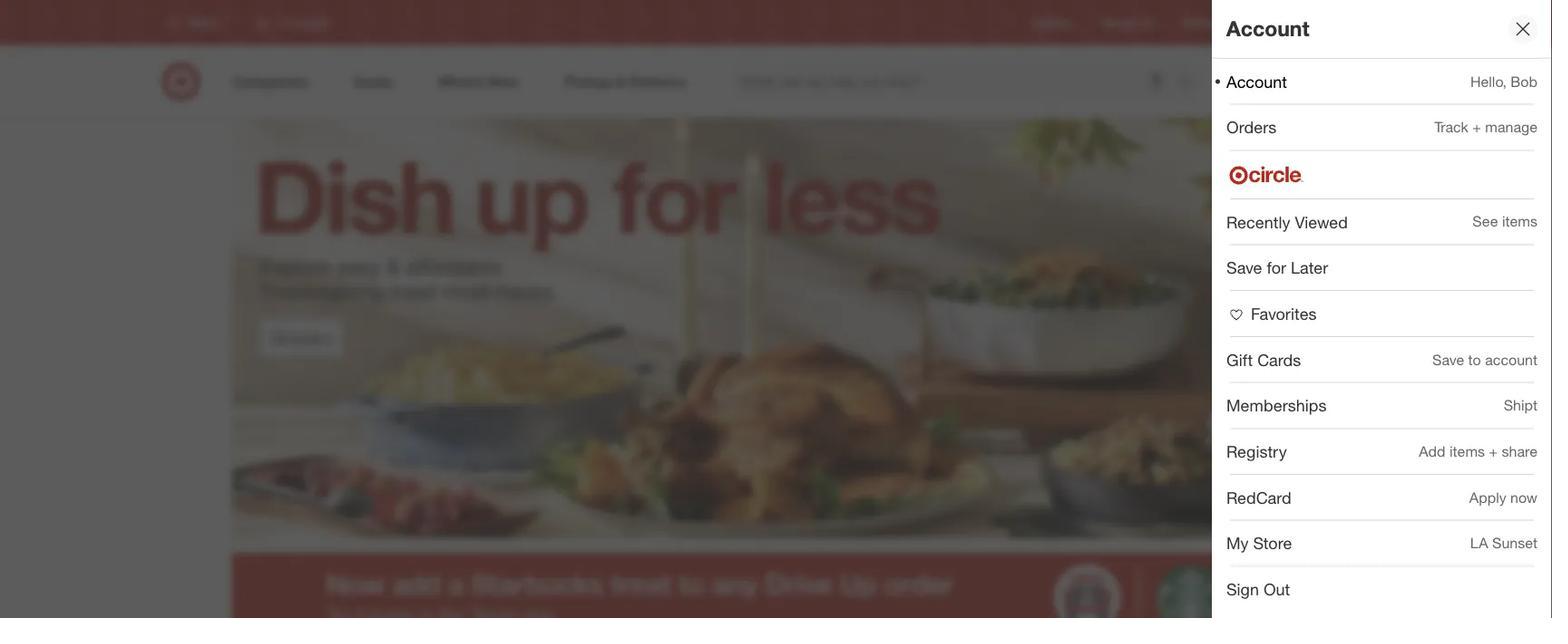 Task type: vqa. For each thing, say whether or not it's contained in the screenshot.
the top the Daily
no



Task type: locate. For each thing, give the bounding box(es) containing it.
explore easy & affordable thanksgiving meal must-haves.
[[259, 254, 557, 304]]

items right the add at the right bottom of the page
[[1450, 443, 1485, 461]]

advertisement region
[[232, 553, 1320, 619]]

0 vertical spatial account
[[1227, 16, 1310, 41]]

sign out
[[1227, 580, 1290, 600]]

view favorites element
[[1227, 304, 1317, 324]]

0 horizontal spatial +
[[1473, 119, 1481, 136]]

manage
[[1485, 119, 1538, 136]]

now
[[1511, 489, 1538, 507]]

registry left weekly
[[1033, 16, 1073, 29]]

redcard up my store
[[1227, 488, 1292, 508]]

1 horizontal spatial items
[[1502, 213, 1538, 231]]

items right see in the top right of the page
[[1502, 213, 1538, 231]]

track + manage
[[1435, 119, 1538, 136]]

0 horizontal spatial bob
[[1288, 73, 1312, 89]]

What can we help you find? suggestions appear below search field
[[730, 62, 1182, 102]]

account up the orders at the top
[[1227, 72, 1287, 91]]

gift
[[1227, 350, 1253, 370]]

+ left 'share' on the bottom right of page
[[1489, 443, 1498, 461]]

1 vertical spatial registry
[[1227, 442, 1287, 462]]

1 horizontal spatial registry
[[1227, 442, 1287, 462]]

to
[[1468, 351, 1481, 369]]

bob for hello, bob
[[1511, 73, 1538, 90]]

save
[[1227, 258, 1262, 278], [1433, 351, 1464, 369]]

ad
[[1140, 16, 1154, 29]]

target circle link
[[1255, 15, 1316, 30]]

see items
[[1473, 213, 1538, 231]]

+ right track
[[1473, 119, 1481, 136]]

0 horizontal spatial registry
[[1033, 16, 1073, 29]]

1 vertical spatial save
[[1433, 351, 1464, 369]]

weekly ad link
[[1102, 15, 1154, 30]]

0 horizontal spatial redcard
[[1183, 16, 1226, 29]]

gift cards
[[1227, 350, 1301, 370]]

save left to
[[1433, 351, 1464, 369]]

registry link
[[1033, 15, 1073, 30]]

shipt
[[1504, 397, 1538, 415]]

sign
[[1227, 580, 1259, 600]]

easy
[[337, 254, 381, 280]]

explore
[[259, 254, 331, 280]]

redcard
[[1183, 16, 1226, 29], [1227, 488, 1292, 508]]

favorites
[[1251, 304, 1317, 324]]

account up hi,
[[1227, 16, 1310, 41]]

circle
[[1288, 16, 1316, 29]]

0 horizontal spatial save
[[1227, 258, 1262, 278]]

account
[[1227, 16, 1310, 41], [1227, 72, 1287, 91]]

bob inside account dialog
[[1511, 73, 1538, 90]]

later
[[1291, 258, 1328, 278]]

0 vertical spatial save
[[1227, 258, 1262, 278]]

bob
[[1511, 73, 1538, 90], [1288, 73, 1312, 89]]

0 vertical spatial items
[[1502, 213, 1538, 231]]

1 vertical spatial redcard
[[1227, 488, 1292, 508]]

search
[[1169, 74, 1213, 92]]

items
[[1502, 213, 1538, 231], [1450, 443, 1485, 461]]

+
[[1473, 119, 1481, 136], [1489, 443, 1498, 461]]

store
[[1253, 534, 1292, 554]]

0 horizontal spatial items
[[1450, 443, 1485, 461]]

apply
[[1469, 489, 1507, 507]]

save left for
[[1227, 258, 1262, 278]]

1 horizontal spatial redcard
[[1227, 488, 1292, 508]]

1 vertical spatial items
[[1450, 443, 1485, 461]]

redcard right ad
[[1183, 16, 1226, 29]]

dish up for less image
[[232, 118, 1320, 539]]

1 horizontal spatial save
[[1433, 351, 1464, 369]]

registry inside account dialog
[[1227, 442, 1287, 462]]

bob right hello,
[[1511, 73, 1538, 90]]

grocery button
[[259, 318, 344, 358]]

1 horizontal spatial bob
[[1511, 73, 1538, 90]]

1 vertical spatial account
[[1227, 72, 1287, 91]]

bob for hi, bob
[[1288, 73, 1312, 89]]

registry
[[1033, 16, 1073, 29], [1227, 442, 1287, 462]]

1 horizontal spatial +
[[1489, 443, 1498, 461]]

la
[[1470, 535, 1488, 553]]

0 vertical spatial registry
[[1033, 16, 1073, 29]]

bob right hi,
[[1288, 73, 1312, 89]]

1 account from the top
[[1227, 16, 1310, 41]]

registry down memberships
[[1227, 442, 1287, 462]]

for
[[1267, 258, 1286, 278]]

target
[[1255, 16, 1285, 29]]

add items + share
[[1419, 443, 1538, 461]]

see
[[1473, 213, 1498, 231]]

2 account from the top
[[1227, 72, 1287, 91]]

save for save to account
[[1433, 351, 1464, 369]]

memberships
[[1227, 396, 1327, 416]]

&
[[387, 254, 400, 280]]

apply now
[[1469, 489, 1538, 507]]



Task type: describe. For each thing, give the bounding box(es) containing it.
save to account
[[1433, 351, 1538, 369]]

account
[[1485, 351, 1538, 369]]

redcard inside account dialog
[[1227, 488, 1292, 508]]

account hello, bob element
[[1227, 72, 1287, 91]]

my
[[1227, 534, 1249, 554]]

out
[[1264, 580, 1290, 600]]

meal
[[390, 278, 436, 304]]

viewed
[[1295, 212, 1348, 232]]

haves.
[[497, 278, 557, 304]]

cards
[[1258, 350, 1301, 370]]

save for save for later
[[1227, 258, 1262, 278]]

recently
[[1227, 212, 1290, 232]]

favorites link
[[1212, 291, 1552, 336]]

1 vertical spatial +
[[1489, 443, 1498, 461]]

items for recently viewed
[[1502, 213, 1538, 231]]

la sunset
[[1470, 535, 1538, 553]]

sunset
[[1492, 535, 1538, 553]]

orders
[[1227, 118, 1277, 137]]

hello,
[[1471, 73, 1507, 90]]

account dialog
[[1212, 0, 1552, 619]]

track
[[1435, 119, 1469, 136]]

save for later link
[[1212, 245, 1552, 290]]

my store
[[1227, 534, 1292, 554]]

affordable
[[406, 254, 502, 280]]

grocery
[[271, 327, 332, 348]]

items for registry
[[1450, 443, 1485, 461]]

add
[[1419, 443, 1446, 461]]

hi,
[[1270, 73, 1285, 89]]

must-
[[442, 278, 497, 304]]

hello, bob
[[1471, 73, 1538, 90]]

recently viewed
[[1227, 212, 1348, 232]]

redcard link
[[1183, 15, 1226, 30]]

weekly
[[1102, 16, 1137, 29]]

sign out link
[[1212, 567, 1552, 613]]

save for later
[[1227, 258, 1328, 278]]

hi, bob
[[1270, 73, 1312, 89]]

share
[[1502, 443, 1538, 461]]

0 vertical spatial +
[[1473, 119, 1481, 136]]

target circle
[[1255, 16, 1316, 29]]

search button
[[1169, 62, 1213, 105]]

0 vertical spatial redcard
[[1183, 16, 1226, 29]]

weekly ad
[[1102, 16, 1154, 29]]

thanksgiving
[[259, 278, 384, 304]]



